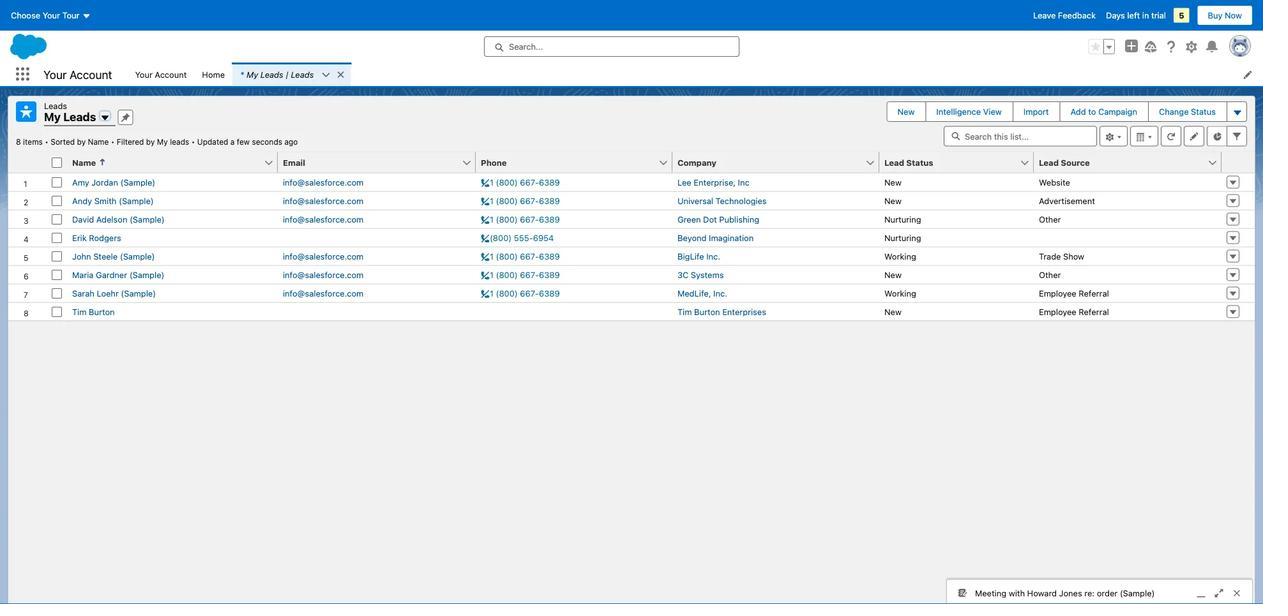 Task type: describe. For each thing, give the bounding box(es) containing it.
add to campaign
[[1071, 107, 1138, 117]]

|
[[286, 70, 289, 79]]

choose your tour button
[[10, 5, 92, 26]]

left
[[1128, 11, 1140, 20]]

beyond imagination
[[678, 233, 754, 243]]

lee enterprise, inc
[[678, 178, 750, 187]]

your account inside list
[[135, 70, 187, 79]]

beyond
[[678, 233, 707, 243]]

new for other
[[885, 270, 902, 280]]

to
[[1089, 107, 1097, 117]]

info@salesforce.com for amy jordan (sample)
[[283, 178, 364, 187]]

status for lead status
[[907, 158, 934, 167]]

add
[[1071, 107, 1086, 117]]

few
[[237, 138, 250, 147]]

(sample) for maria gardner (sample)
[[129, 270, 164, 280]]

john steele (sample)
[[72, 252, 155, 261]]

info@salesforce.com link for david adelson (sample)
[[283, 215, 364, 224]]

leave
[[1034, 11, 1056, 20]]

my leads grid
[[8, 152, 1255, 322]]

employee for new
[[1039, 307, 1077, 317]]

filtered
[[117, 138, 144, 147]]

your inside 'dropdown button'
[[43, 11, 60, 20]]

(sample) for john steele (sample)
[[120, 252, 155, 261]]

items
[[23, 138, 43, 147]]

inc
[[738, 178, 750, 187]]

3c systems
[[678, 270, 724, 280]]

enterprise,
[[694, 178, 736, 187]]

other for new
[[1039, 270, 1061, 280]]

tim for tim burton
[[72, 307, 87, 317]]

meeting with howard jones re: order (sample)
[[976, 589, 1155, 599]]

add to campaign button
[[1061, 102, 1148, 121]]

gardner
[[96, 270, 127, 280]]

(sample) right order
[[1120, 589, 1155, 599]]

buy now
[[1208, 11, 1243, 20]]

action image
[[1222, 152, 1255, 173]]

2 by from the left
[[146, 138, 155, 147]]

andy smith (sample) link
[[72, 196, 154, 206]]

working for employee referral
[[885, 289, 917, 298]]

updated
[[197, 138, 228, 147]]

tim burton
[[72, 307, 115, 317]]

0 horizontal spatial account
[[70, 68, 112, 81]]

lee enterprise, inc link
[[678, 178, 750, 187]]

info@salesforce.com link for andy smith (sample)
[[283, 196, 364, 206]]

phone element
[[476, 152, 680, 173]]

change status
[[1160, 107, 1216, 117]]

in
[[1143, 11, 1150, 20]]

your account link
[[127, 63, 194, 86]]

action element
[[1222, 152, 1255, 173]]

1 by from the left
[[77, 138, 86, 147]]

erik rodgers
[[72, 233, 121, 243]]

amy
[[72, 178, 89, 187]]

status for change status
[[1192, 107, 1216, 117]]

inc. for biglife inc.
[[707, 252, 721, 261]]

info@salesforce.com link for maria gardner (sample)
[[283, 270, 364, 280]]

sarah
[[72, 289, 94, 298]]

amy jordan (sample)
[[72, 178, 155, 187]]

john
[[72, 252, 91, 261]]

maria gardner (sample)
[[72, 270, 164, 280]]

tim burton link
[[72, 307, 115, 317]]

2 horizontal spatial my
[[247, 70, 258, 79]]

0 horizontal spatial your account
[[43, 68, 112, 81]]

maria gardner (sample) link
[[72, 270, 164, 280]]

days left in trial
[[1107, 11, 1167, 20]]

referral for working
[[1079, 289, 1110, 298]]

info@salesforce.com for david adelson (sample)
[[283, 215, 364, 224]]

a
[[231, 138, 235, 147]]

steele
[[93, 252, 118, 261]]

systems
[[691, 270, 724, 280]]

trial
[[1152, 11, 1167, 20]]

company
[[678, 158, 717, 167]]

your inside list
[[135, 70, 153, 79]]

now
[[1225, 11, 1243, 20]]

leave feedback
[[1034, 11, 1096, 20]]

none search field inside my leads|leads|list view element
[[944, 126, 1098, 147]]

beyond imagination link
[[678, 233, 754, 243]]

erik rodgers link
[[72, 233, 121, 243]]

new for website
[[885, 178, 902, 187]]

click to dial disabled image for medlife,
[[481, 289, 560, 298]]

trade show
[[1039, 252, 1085, 261]]

company button
[[673, 152, 866, 173]]

tim for tim burton enterprises
[[678, 307, 692, 317]]

tim burton enterprises link
[[678, 307, 767, 317]]

change status button
[[1149, 102, 1227, 121]]

re:
[[1085, 589, 1095, 599]]

lead for lead status
[[885, 158, 905, 167]]

email button
[[278, 152, 462, 173]]

sorted
[[51, 138, 75, 147]]

1 • from the left
[[45, 138, 48, 147]]

biglife inc.
[[678, 252, 721, 261]]

info@salesforce.com link for amy jordan (sample)
[[283, 178, 364, 187]]

green dot publishing
[[678, 215, 760, 224]]

my leads status
[[16, 138, 197, 147]]

2 • from the left
[[111, 138, 115, 147]]

adelson
[[96, 215, 127, 224]]

*
[[240, 70, 244, 79]]

email
[[283, 158, 305, 167]]

lead status button
[[880, 152, 1020, 173]]

search... button
[[484, 36, 740, 57]]

meeting
[[976, 589, 1007, 599]]

lead source element
[[1034, 152, 1230, 173]]

(sample) for sarah loehr (sample)
[[121, 289, 156, 298]]

(sample) for andy smith (sample)
[[119, 196, 154, 206]]

order
[[1097, 589, 1118, 599]]

feedback
[[1059, 11, 1096, 20]]

buy now button
[[1198, 5, 1253, 26]]

trade
[[1039, 252, 1061, 261]]

loehr
[[97, 289, 119, 298]]

medlife,
[[678, 289, 711, 298]]

my leads|leads|list view element
[[8, 96, 1256, 605]]



Task type: locate. For each thing, give the bounding box(es) containing it.
phone
[[481, 158, 507, 167]]

name element
[[67, 152, 286, 173]]

ago
[[285, 138, 298, 147]]

advertisement
[[1039, 196, 1096, 206]]

list item containing *
[[233, 63, 351, 86]]

days
[[1107, 11, 1126, 20]]

new for advertisement
[[885, 196, 902, 206]]

nurturing for green dot publishing
[[885, 215, 922, 224]]

new button
[[888, 102, 925, 121]]

0 vertical spatial employee referral
[[1039, 289, 1110, 298]]

website
[[1039, 178, 1071, 187]]

name
[[88, 138, 109, 147], [72, 158, 96, 167]]

1 vertical spatial name
[[72, 158, 96, 167]]

item number image
[[8, 152, 47, 173]]

1 referral from the top
[[1079, 289, 1110, 298]]

leads
[[261, 70, 283, 79], [291, 70, 314, 79], [44, 101, 67, 111], [63, 110, 96, 124]]

maria
[[72, 270, 94, 280]]

(sample) up andy smith (sample) link
[[120, 178, 155, 187]]

1 horizontal spatial your account
[[135, 70, 187, 79]]

0 horizontal spatial tim
[[72, 307, 87, 317]]

employee for working
[[1039, 289, 1077, 298]]

•
[[45, 138, 48, 147], [111, 138, 115, 147], [192, 138, 195, 147]]

your account up my leads
[[43, 68, 112, 81]]

2 employee referral from the top
[[1039, 307, 1110, 317]]

info@salesforce.com link for john steele (sample)
[[283, 252, 364, 261]]

andy smith (sample)
[[72, 196, 154, 206]]

0 horizontal spatial my
[[44, 110, 61, 124]]

choose
[[11, 11, 40, 20]]

imagination
[[709, 233, 754, 243]]

enterprises
[[723, 307, 767, 317]]

0 horizontal spatial lead
[[885, 158, 905, 167]]

employee referral for new
[[1039, 307, 1110, 317]]

1 horizontal spatial •
[[111, 138, 115, 147]]

(sample) down maria gardner (sample)
[[121, 289, 156, 298]]

lead status element
[[880, 152, 1042, 173]]

leave feedback link
[[1034, 11, 1096, 20]]

smith
[[94, 196, 117, 206]]

1 nurturing from the top
[[885, 215, 922, 224]]

(sample) right adelson on the top of the page
[[130, 215, 165, 224]]

1 horizontal spatial burton
[[694, 307, 720, 317]]

intelligence view
[[937, 107, 1002, 117]]

1 vertical spatial referral
[[1079, 307, 1110, 317]]

1 info@salesforce.com link from the top
[[283, 178, 364, 187]]

list containing your account
[[127, 63, 1264, 86]]

your account
[[43, 68, 112, 81], [135, 70, 187, 79]]

1 vertical spatial working
[[885, 289, 917, 298]]

8 items • sorted by name • filtered by my leads • updated a few seconds ago
[[16, 138, 298, 147]]

1 vertical spatial nurturing
[[885, 233, 922, 243]]

1 employee from the top
[[1039, 289, 1077, 298]]

lead for lead source
[[1039, 158, 1059, 167]]

info@salesforce.com link for sarah loehr (sample)
[[283, 289, 364, 298]]

4 click to dial disabled image from the top
[[481, 233, 554, 243]]

2 click to dial disabled image from the top
[[481, 196, 560, 206]]

status down new button
[[907, 158, 934, 167]]

universal technologies
[[678, 196, 767, 206]]

biglife inc. link
[[678, 252, 721, 261]]

cell
[[47, 152, 67, 173], [278, 228, 476, 247], [1034, 228, 1222, 247], [278, 302, 476, 321], [476, 302, 673, 321]]

Search My Leads list view. search field
[[944, 126, 1098, 147]]

info@salesforce.com for sarah loehr (sample)
[[283, 289, 364, 298]]

7 click to dial disabled image from the top
[[481, 289, 560, 298]]

3c systems link
[[678, 270, 724, 280]]

(sample) up maria gardner (sample)
[[120, 252, 155, 261]]

1 lead from the left
[[885, 158, 905, 167]]

1 horizontal spatial lead
[[1039, 158, 1059, 167]]

publishing
[[720, 215, 760, 224]]

2 referral from the top
[[1079, 307, 1110, 317]]

click to dial disabled image for biglife
[[481, 252, 560, 261]]

email element
[[278, 152, 484, 173]]

account up my leads
[[70, 68, 112, 81]]

3c
[[678, 270, 689, 280]]

david adelson (sample) link
[[72, 215, 165, 224]]

burton down medlife, inc. link
[[694, 307, 720, 317]]

text default image
[[336, 70, 345, 79]]

buy
[[1208, 11, 1223, 20]]

6 click to dial disabled image from the top
[[481, 270, 560, 280]]

rodgers
[[89, 233, 121, 243]]

0 horizontal spatial •
[[45, 138, 48, 147]]

1 vertical spatial status
[[907, 158, 934, 167]]

2 working from the top
[[885, 289, 917, 298]]

1 vertical spatial my
[[44, 110, 61, 124]]

referral
[[1079, 289, 1110, 298], [1079, 307, 1110, 317]]

tim down medlife,
[[678, 307, 692, 317]]

choose your tour
[[11, 11, 80, 20]]

0 vertical spatial status
[[1192, 107, 1216, 117]]

your account left home
[[135, 70, 187, 79]]

• left "filtered"
[[111, 138, 115, 147]]

2 tim from the left
[[678, 307, 692, 317]]

text default image
[[322, 71, 331, 80]]

None search field
[[944, 126, 1098, 147]]

medlife, inc.
[[678, 289, 728, 298]]

1 click to dial disabled image from the top
[[481, 178, 560, 187]]

howard
[[1028, 589, 1057, 599]]

click to dial disabled image for universal
[[481, 196, 560, 206]]

burton for tim burton
[[89, 307, 115, 317]]

employee referral for working
[[1039, 289, 1110, 298]]

my left the leads
[[157, 138, 168, 147]]

status inside button
[[907, 158, 934, 167]]

3 click to dial disabled image from the top
[[481, 215, 560, 224]]

click to dial disabled image
[[481, 178, 560, 187], [481, 196, 560, 206], [481, 215, 560, 224], [481, 233, 554, 243], [481, 252, 560, 261], [481, 270, 560, 280], [481, 289, 560, 298]]

0 horizontal spatial status
[[907, 158, 934, 167]]

name left "filtered"
[[88, 138, 109, 147]]

0 vertical spatial working
[[885, 252, 917, 261]]

source
[[1061, 158, 1090, 167]]

my right *
[[247, 70, 258, 79]]

5 info@salesforce.com link from the top
[[283, 270, 364, 280]]

referral for new
[[1079, 307, 1110, 317]]

1 horizontal spatial account
[[155, 70, 187, 79]]

working for trade show
[[885, 252, 917, 261]]

0 vertical spatial name
[[88, 138, 109, 147]]

4 info@salesforce.com from the top
[[283, 252, 364, 261]]

lead down new button
[[885, 158, 905, 167]]

show
[[1064, 252, 1085, 261]]

phone button
[[476, 152, 659, 173]]

• right items
[[45, 138, 48, 147]]

universal
[[678, 196, 714, 206]]

burton down loehr
[[89, 307, 115, 317]]

2 info@salesforce.com link from the top
[[283, 196, 364, 206]]

company element
[[673, 152, 887, 173]]

medlife, inc. link
[[678, 289, 728, 298]]

andy
[[72, 196, 92, 206]]

group
[[1089, 39, 1115, 54]]

your
[[43, 11, 60, 20], [43, 68, 67, 81], [135, 70, 153, 79]]

import button
[[1014, 102, 1060, 121]]

account left home
[[155, 70, 187, 79]]

tim down sarah
[[72, 307, 87, 317]]

name inside button
[[72, 158, 96, 167]]

tour
[[62, 11, 80, 20]]

4 info@salesforce.com link from the top
[[283, 252, 364, 261]]

lead source button
[[1034, 152, 1208, 173]]

by right the sorted
[[77, 138, 86, 147]]

(sample) for amy jordan (sample)
[[120, 178, 155, 187]]

name button
[[67, 152, 264, 173]]

2 nurturing from the top
[[885, 233, 922, 243]]

sarah loehr (sample) link
[[72, 289, 156, 298]]

intelligence
[[937, 107, 981, 117]]

2 other from the top
[[1039, 270, 1061, 280]]

1 horizontal spatial tim
[[678, 307, 692, 317]]

• right the leads
[[192, 138, 195, 147]]

0 vertical spatial other
[[1039, 215, 1061, 224]]

5 click to dial disabled image from the top
[[481, 252, 560, 261]]

lead inside "lead status" button
[[885, 158, 905, 167]]

info@salesforce.com for maria gardner (sample)
[[283, 270, 364, 280]]

leads
[[170, 138, 189, 147]]

my
[[247, 70, 258, 79], [44, 110, 61, 124], [157, 138, 168, 147]]

list
[[127, 63, 1264, 86]]

name up amy
[[72, 158, 96, 167]]

campaign
[[1099, 107, 1138, 117]]

2 burton from the left
[[694, 307, 720, 317]]

(sample) right gardner on the top
[[129, 270, 164, 280]]

search...
[[509, 42, 543, 51]]

jordan
[[92, 178, 118, 187]]

inc.
[[707, 252, 721, 261], [714, 289, 728, 298]]

account
[[70, 68, 112, 81], [155, 70, 187, 79]]

new for employee referral
[[885, 307, 902, 317]]

info@salesforce.com for andy smith (sample)
[[283, 196, 364, 206]]

6 info@salesforce.com link from the top
[[283, 289, 364, 298]]

inc. down beyond imagination link at the right of page
[[707, 252, 721, 261]]

technologies
[[716, 196, 767, 206]]

2 horizontal spatial •
[[192, 138, 195, 147]]

green dot publishing link
[[678, 215, 760, 224]]

universal technologies link
[[678, 196, 767, 206]]

my up the sorted
[[44, 110, 61, 124]]

list item
[[233, 63, 351, 86]]

lead source
[[1039, 158, 1090, 167]]

2 vertical spatial my
[[157, 138, 168, 147]]

other down the advertisement at the right of the page
[[1039, 215, 1061, 224]]

inc. for medlife, inc.
[[714, 289, 728, 298]]

by right "filtered"
[[146, 138, 155, 147]]

1 info@salesforce.com from the top
[[283, 178, 364, 187]]

david adelson (sample)
[[72, 215, 165, 224]]

tim burton enterprises
[[678, 307, 767, 317]]

home
[[202, 70, 225, 79]]

1 vertical spatial other
[[1039, 270, 1061, 280]]

1 burton from the left
[[89, 307, 115, 317]]

info@salesforce.com for john steele (sample)
[[283, 252, 364, 261]]

0 vertical spatial referral
[[1079, 289, 1110, 298]]

status right 'change' in the top right of the page
[[1192, 107, 1216, 117]]

5 info@salesforce.com from the top
[[283, 270, 364, 280]]

new inside button
[[898, 107, 915, 117]]

other down trade
[[1039, 270, 1061, 280]]

1 horizontal spatial by
[[146, 138, 155, 147]]

item number element
[[8, 152, 47, 173]]

new
[[898, 107, 915, 117], [885, 178, 902, 187], [885, 196, 902, 206], [885, 270, 902, 280], [885, 307, 902, 317]]

seconds
[[252, 138, 282, 147]]

view
[[984, 107, 1002, 117]]

click to dial disabled image for 3c
[[481, 270, 560, 280]]

0 horizontal spatial burton
[[89, 307, 115, 317]]

erik
[[72, 233, 87, 243]]

3 • from the left
[[192, 138, 195, 147]]

6 info@salesforce.com from the top
[[283, 289, 364, 298]]

click to dial disabled image for lee
[[481, 178, 560, 187]]

status inside button
[[1192, 107, 1216, 117]]

dot
[[703, 215, 717, 224]]

2 employee from the top
[[1039, 307, 1077, 317]]

1 vertical spatial inc.
[[714, 289, 728, 298]]

david
[[72, 215, 94, 224]]

1 vertical spatial employee referral
[[1039, 307, 1110, 317]]

(sample) up david adelson (sample) link
[[119, 196, 154, 206]]

1 tim from the left
[[72, 307, 87, 317]]

amy jordan (sample) link
[[72, 178, 155, 187]]

1 horizontal spatial status
[[1192, 107, 1216, 117]]

1 working from the top
[[885, 252, 917, 261]]

inc. up tim burton enterprises
[[714, 289, 728, 298]]

1 horizontal spatial my
[[157, 138, 168, 147]]

0 vertical spatial employee
[[1039, 289, 1077, 298]]

lee
[[678, 178, 692, 187]]

lead status
[[885, 158, 934, 167]]

other for nurturing
[[1039, 215, 1061, 224]]

lead inside lead source button
[[1039, 158, 1059, 167]]

intelligence view button
[[927, 102, 1012, 121]]

sarah loehr (sample)
[[72, 289, 156, 298]]

3 info@salesforce.com link from the top
[[283, 215, 364, 224]]

0 vertical spatial nurturing
[[885, 215, 922, 224]]

employee
[[1039, 289, 1077, 298], [1039, 307, 1077, 317]]

5
[[1179, 11, 1185, 20]]

(sample) for david adelson (sample)
[[130, 215, 165, 224]]

nurturing for beyond imagination
[[885, 233, 922, 243]]

my leads
[[44, 110, 96, 124]]

click to dial disabled image for green
[[481, 215, 560, 224]]

green
[[678, 215, 701, 224]]

tim
[[72, 307, 87, 317], [678, 307, 692, 317]]

8
[[16, 138, 21, 147]]

0 vertical spatial inc.
[[707, 252, 721, 261]]

account inside list
[[155, 70, 187, 79]]

click to dial disabled image for beyond
[[481, 233, 554, 243]]

1 other from the top
[[1039, 215, 1061, 224]]

2 info@salesforce.com from the top
[[283, 196, 364, 206]]

1 employee referral from the top
[[1039, 289, 1110, 298]]

2 lead from the left
[[1039, 158, 1059, 167]]

0 horizontal spatial by
[[77, 138, 86, 147]]

lead up website in the top of the page
[[1039, 158, 1059, 167]]

1 vertical spatial employee
[[1039, 307, 1077, 317]]

0 vertical spatial my
[[247, 70, 258, 79]]

burton for tim burton enterprises
[[694, 307, 720, 317]]

3 info@salesforce.com from the top
[[283, 215, 364, 224]]



Task type: vqa. For each thing, say whether or not it's contained in the screenshot.


